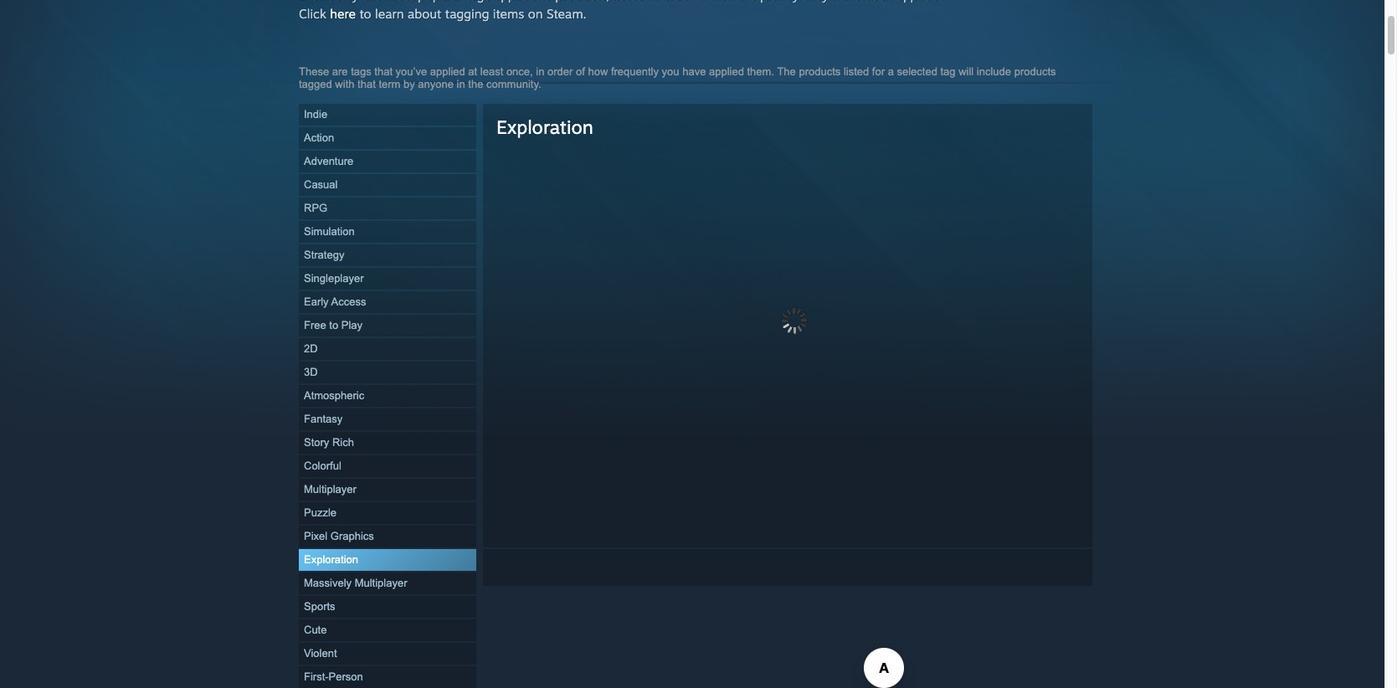 Task type: vqa. For each thing, say whether or not it's contained in the screenshot.
Steam to the top
no



Task type: locate. For each thing, give the bounding box(es) containing it.
exploration
[[497, 116, 594, 138], [304, 554, 358, 566]]

pixel
[[304, 530, 328, 543]]

0 vertical spatial to
[[360, 6, 371, 22]]

cute
[[304, 624, 327, 636]]

1 vertical spatial multiplayer
[[355, 577, 407, 590]]

1 products from the left
[[799, 65, 841, 78]]

2 applied from the left
[[709, 65, 744, 78]]

about
[[408, 6, 442, 22]]

casual
[[304, 178, 338, 191]]

1 horizontal spatial applied
[[709, 65, 744, 78]]

applied right have
[[709, 65, 744, 78]]

these
[[299, 65, 329, 78]]

story
[[304, 436, 329, 449]]

early access
[[304, 296, 366, 308]]

applied
[[430, 65, 465, 78], [709, 65, 744, 78]]

in
[[536, 65, 545, 78], [457, 78, 465, 90]]

0 horizontal spatial to
[[329, 319, 338, 332]]

0 horizontal spatial in
[[457, 78, 465, 90]]

products right include at right top
[[1015, 65, 1056, 78]]

story rich
[[304, 436, 354, 449]]

first-person
[[304, 671, 363, 683]]

exploration up the massively
[[304, 554, 358, 566]]

action
[[304, 131, 334, 144]]

0 horizontal spatial products
[[799, 65, 841, 78]]

to
[[360, 6, 371, 22], [329, 319, 338, 332]]

community.
[[487, 78, 541, 90]]

that
[[375, 65, 393, 78], [358, 78, 376, 90]]

graphics
[[331, 530, 374, 543]]

you
[[662, 65, 680, 78]]

exploration down community.
[[497, 116, 594, 138]]

here link
[[330, 6, 356, 22]]

by
[[404, 78, 415, 90]]

simulation
[[304, 225, 355, 238]]

applied left at
[[430, 65, 465, 78]]

frequently
[[611, 65, 659, 78]]

to right here link
[[360, 6, 371, 22]]

1 vertical spatial to
[[329, 319, 338, 332]]

a
[[888, 65, 894, 78]]

sports
[[304, 600, 335, 613]]

free
[[304, 319, 326, 332]]

multiplayer right the massively
[[355, 577, 407, 590]]

products right the at the right top
[[799, 65, 841, 78]]

play
[[341, 319, 363, 332]]

learn
[[375, 6, 404, 22]]

pixel graphics
[[304, 530, 374, 543]]

2d
[[304, 342, 318, 355]]

colorful
[[304, 460, 341, 472]]

to left play on the left top
[[329, 319, 338, 332]]

1 horizontal spatial products
[[1015, 65, 1056, 78]]

0 horizontal spatial exploration
[[304, 554, 358, 566]]

on
[[528, 6, 543, 22]]

selected
[[897, 65, 938, 78]]

term
[[379, 78, 401, 90]]

multiplayer down colorful
[[304, 483, 357, 496]]

products
[[799, 65, 841, 78], [1015, 65, 1056, 78]]

0 horizontal spatial applied
[[430, 65, 465, 78]]

in left order
[[536, 65, 545, 78]]

in left the
[[457, 78, 465, 90]]

tagged
[[299, 78, 332, 90]]

items
[[493, 6, 524, 22]]

order
[[548, 65, 573, 78]]

0 vertical spatial exploration
[[497, 116, 594, 138]]

1 vertical spatial exploration
[[304, 554, 358, 566]]

are
[[332, 65, 348, 78]]

free to play
[[304, 319, 363, 332]]

multiplayer
[[304, 483, 357, 496], [355, 577, 407, 590]]

early
[[304, 296, 329, 308]]

you've
[[396, 65, 427, 78]]



Task type: describe. For each thing, give the bounding box(es) containing it.
3d
[[304, 366, 318, 378]]

indie
[[304, 108, 328, 121]]

that right tags
[[375, 65, 393, 78]]

puzzle
[[304, 507, 337, 519]]

will
[[959, 65, 974, 78]]

steam.
[[547, 6, 587, 22]]

strategy
[[304, 249, 345, 261]]

atmospheric
[[304, 389, 364, 402]]

1 horizontal spatial in
[[536, 65, 545, 78]]

adventure
[[304, 155, 354, 167]]

massively multiplayer
[[304, 577, 407, 590]]

0 vertical spatial multiplayer
[[304, 483, 357, 496]]

fantasy
[[304, 413, 343, 425]]

listed
[[844, 65, 869, 78]]

how
[[588, 65, 608, 78]]

click here to learn about tagging items on steam.
[[299, 6, 587, 22]]

2 products from the left
[[1015, 65, 1056, 78]]

for
[[872, 65, 885, 78]]

anyone
[[418, 78, 454, 90]]

1 horizontal spatial exploration
[[497, 116, 594, 138]]

singleplayer
[[304, 272, 364, 285]]

least
[[480, 65, 503, 78]]

first-
[[304, 671, 329, 683]]

massively
[[304, 577, 352, 590]]

tag
[[941, 65, 956, 78]]

violent
[[304, 647, 337, 660]]

have
[[683, 65, 706, 78]]

include
[[977, 65, 1012, 78]]

the
[[777, 65, 796, 78]]

1 applied from the left
[[430, 65, 465, 78]]

once,
[[507, 65, 533, 78]]

these are tags that you've applied at least once, in order of how frequently you have applied them. the products listed for a selected tag will include products tagged with that term by anyone in the community.
[[299, 65, 1056, 90]]

tags
[[351, 65, 372, 78]]

click
[[299, 6, 326, 22]]

that right with
[[358, 78, 376, 90]]

here
[[330, 6, 356, 22]]

rich
[[332, 436, 354, 449]]

the
[[468, 78, 484, 90]]

of
[[576, 65, 585, 78]]

rpg
[[304, 202, 328, 214]]

person
[[329, 671, 363, 683]]

at
[[468, 65, 477, 78]]

1 horizontal spatial to
[[360, 6, 371, 22]]

with
[[335, 78, 355, 90]]

access
[[331, 296, 366, 308]]

tagging
[[445, 6, 489, 22]]

them.
[[747, 65, 775, 78]]



